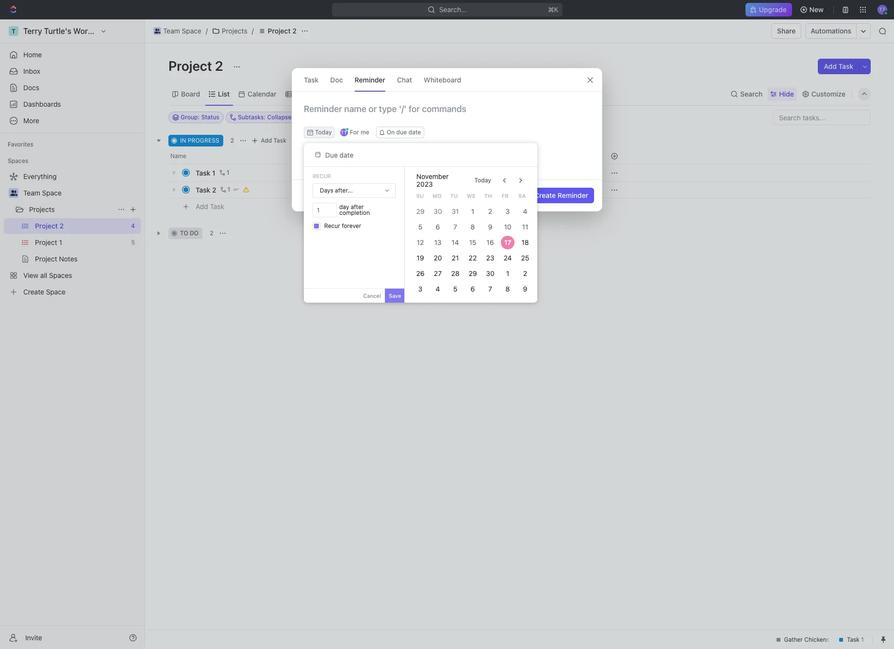 Task type: locate. For each thing, give the bounding box(es) containing it.
cancel
[[363, 293, 381, 299]]

1 vertical spatial 30
[[486, 269, 494, 278]]

1 vertical spatial team space
[[23, 189, 62, 197]]

5 up 12
[[418, 223, 422, 231]]

0 horizontal spatial add
[[196, 202, 208, 211]]

4
[[523, 207, 527, 216], [436, 285, 440, 293]]

gantt link
[[328, 87, 348, 101]]

3 up 10
[[506, 207, 510, 216]]

0 horizontal spatial 9
[[488, 223, 492, 231]]

1 horizontal spatial projects
[[222, 27, 247, 35]]

28
[[451, 269, 459, 278]]

0 vertical spatial team
[[163, 27, 180, 35]]

0 horizontal spatial 5
[[418, 223, 422, 231]]

1 vertical spatial 3
[[418, 285, 422, 293]]

1 horizontal spatial team
[[163, 27, 180, 35]]

add down task 2
[[196, 202, 208, 211]]

1 horizontal spatial 8
[[506, 285, 510, 293]]

1 vertical spatial 1 button
[[218, 185, 232, 195]]

today
[[315, 129, 332, 136], [475, 177, 491, 184]]

task inside dialog
[[304, 76, 319, 84]]

30
[[434, 207, 442, 216], [486, 269, 494, 278]]

0 vertical spatial user group image
[[154, 29, 160, 34]]

0 horizontal spatial today
[[315, 129, 332, 136]]

1 vertical spatial 9
[[523, 285, 527, 293]]

1 horizontal spatial reminder
[[558, 191, 588, 200]]

0 vertical spatial space
[[182, 27, 201, 35]]

assignees
[[405, 114, 433, 121]]

reminder right doc
[[355, 76, 385, 84]]

0 vertical spatial reminder
[[355, 76, 385, 84]]

None field
[[313, 203, 337, 218]]

19
[[417, 254, 424, 262]]

9 up 16
[[488, 223, 492, 231]]

1 horizontal spatial project
[[268, 27, 291, 35]]

1 horizontal spatial project 2
[[268, 27, 297, 35]]

0 vertical spatial today
[[315, 129, 332, 136]]

1 down 24
[[506, 269, 509, 278]]

task button
[[304, 68, 319, 91]]

0 vertical spatial project
[[268, 27, 291, 35]]

days after...
[[320, 187, 353, 194]]

6
[[436, 223, 440, 231], [471, 285, 475, 293]]

task left today dropdown button
[[274, 137, 287, 144]]

1 vertical spatial reminder
[[558, 191, 588, 200]]

add task up customize at the top of page
[[824, 62, 854, 70]]

1 vertical spatial today
[[475, 177, 491, 184]]

board
[[181, 90, 200, 98]]

0 horizontal spatial reminder
[[355, 76, 385, 84]]

chat
[[397, 76, 412, 84]]

th
[[484, 193, 492, 199]]

8 up 15
[[471, 223, 475, 231]]

0 horizontal spatial project 2
[[168, 58, 226, 74]]

recur for recur
[[313, 173, 331, 179]]

2 vertical spatial add task
[[196, 202, 224, 211]]

1 horizontal spatial projects link
[[210, 25, 250, 37]]

mo
[[433, 193, 442, 199]]

recur left forever
[[324, 222, 340, 230]]

to do
[[180, 230, 199, 237]]

recur up days
[[313, 173, 331, 179]]

0 horizontal spatial /
[[206, 27, 208, 35]]

1 button right task 1 in the top left of the page
[[217, 168, 231, 178]]

0 horizontal spatial add task button
[[191, 201, 228, 213]]

0 vertical spatial 3
[[506, 207, 510, 216]]

1 horizontal spatial team space
[[163, 27, 201, 35]]

4 up 11
[[523, 207, 527, 216]]

team
[[163, 27, 180, 35], [23, 189, 40, 197]]

/
[[206, 27, 208, 35], [252, 27, 254, 35]]

1 vertical spatial 29
[[469, 269, 477, 278]]

1 horizontal spatial 9
[[523, 285, 527, 293]]

0 horizontal spatial 4
[[436, 285, 440, 293]]

chat button
[[397, 68, 412, 91]]

reminder button
[[355, 68, 385, 91]]

0 vertical spatial 7
[[453, 223, 457, 231]]

30 down 23
[[486, 269, 494, 278]]

3
[[506, 207, 510, 216], [418, 285, 422, 293]]

today up th
[[475, 177, 491, 184]]

to
[[180, 230, 188, 237]]

1 horizontal spatial 30
[[486, 269, 494, 278]]

7 down 23
[[488, 285, 492, 293]]

10
[[504, 223, 511, 231]]

4 down 27
[[436, 285, 440, 293]]

0 horizontal spatial space
[[42, 189, 62, 197]]

today down gantt "link"
[[315, 129, 332, 136]]

0 vertical spatial projects
[[222, 27, 247, 35]]

today inside button
[[475, 177, 491, 184]]

29 down su
[[416, 207, 425, 216]]

1 vertical spatial 6
[[471, 285, 475, 293]]

doc button
[[330, 68, 343, 91]]

search...
[[439, 5, 467, 14]]

26
[[416, 269, 425, 278]]

1 horizontal spatial add task button
[[249, 135, 290, 147]]

8
[[471, 223, 475, 231], [506, 285, 510, 293]]

project inside "project 2" link
[[268, 27, 291, 35]]

0 horizontal spatial 8
[[471, 223, 475, 231]]

1 horizontal spatial 4
[[523, 207, 527, 216]]

reminder right "create"
[[558, 191, 588, 200]]

0 horizontal spatial projects
[[29, 205, 55, 214]]

⌘k
[[548, 5, 559, 14]]

today button
[[469, 173, 497, 188]]

0 vertical spatial 30
[[434, 207, 442, 216]]

add task down task 2
[[196, 202, 224, 211]]

home link
[[4, 47, 141, 63]]

7 down 31
[[453, 223, 457, 231]]

1 horizontal spatial team space link
[[151, 25, 204, 37]]

1 horizontal spatial add task
[[261, 137, 287, 144]]

0 vertical spatial add task button
[[818, 59, 859, 74]]

add task button up customize at the top of page
[[818, 59, 859, 74]]

1 vertical spatial project 2
[[168, 58, 226, 74]]

board link
[[179, 87, 200, 101]]

1 horizontal spatial space
[[182, 27, 201, 35]]

17
[[504, 238, 511, 247]]

dialog
[[292, 68, 603, 212]]

31
[[452, 207, 459, 216]]

user group image
[[154, 29, 160, 34], [10, 190, 17, 196]]

24
[[504, 254, 512, 262]]

30 down the "mo" at left
[[434, 207, 442, 216]]

upgrade link
[[746, 3, 792, 17]]

days after... button
[[313, 184, 395, 198]]

3 down '26' on the top left
[[418, 285, 422, 293]]

dashboards
[[23, 100, 61, 108]]

Reminder na﻿me or type '/' for commands text field
[[292, 103, 602, 127]]

8 down 24
[[506, 285, 510, 293]]

add task button down calendar link
[[249, 135, 290, 147]]

1 vertical spatial 4
[[436, 285, 440, 293]]

1 vertical spatial add
[[261, 137, 272, 144]]

1 vertical spatial add task
[[261, 137, 287, 144]]

1 button for 2
[[218, 185, 232, 195]]

0 horizontal spatial team space
[[23, 189, 62, 197]]

0 horizontal spatial projects link
[[29, 202, 114, 218]]

1 vertical spatial projects
[[29, 205, 55, 214]]

fr
[[502, 193, 509, 199]]

0 vertical spatial 6
[[436, 223, 440, 231]]

6 up 13 at the left top of the page
[[436, 223, 440, 231]]

search button
[[728, 87, 766, 101]]

projects link inside tree
[[29, 202, 114, 218]]

21
[[452, 254, 459, 262]]

hide
[[779, 90, 794, 98]]

1 down we
[[471, 207, 474, 216]]

add task for the bottom add task button
[[196, 202, 224, 211]]

1 horizontal spatial add
[[261, 137, 272, 144]]

2
[[293, 27, 297, 35], [215, 58, 223, 74], [231, 137, 234, 144], [212, 186, 216, 194], [488, 207, 492, 216], [210, 230, 213, 237], [523, 269, 527, 278]]

add up customize at the top of page
[[824, 62, 837, 70]]

docs link
[[4, 80, 141, 96]]

1 vertical spatial projects link
[[29, 202, 114, 218]]

2 horizontal spatial add
[[824, 62, 837, 70]]

0 vertical spatial team space link
[[151, 25, 204, 37]]

tree containing team space
[[4, 169, 141, 300]]

add task
[[824, 62, 854, 70], [261, 137, 287, 144], [196, 202, 224, 211]]

0 vertical spatial add task
[[824, 62, 854, 70]]

task down task 2
[[210, 202, 224, 211]]

0 horizontal spatial project
[[168, 58, 212, 74]]

16
[[487, 238, 494, 247]]

task up table
[[304, 76, 319, 84]]

6 down 22
[[471, 285, 475, 293]]

2 horizontal spatial add task
[[824, 62, 854, 70]]

0 horizontal spatial 6
[[436, 223, 440, 231]]

0 vertical spatial 5
[[418, 223, 422, 231]]

1 horizontal spatial /
[[252, 27, 254, 35]]

task up customize at the top of page
[[839, 62, 854, 70]]

projects inside tree
[[29, 205, 55, 214]]

favorites button
[[4, 139, 37, 151]]

add
[[824, 62, 837, 70], [261, 137, 272, 144], [196, 202, 208, 211]]

dialog containing task
[[292, 68, 603, 212]]

forever
[[342, 222, 361, 230]]

1 horizontal spatial 7
[[488, 285, 492, 293]]

add task button
[[818, 59, 859, 74], [249, 135, 290, 147], [191, 201, 228, 213]]

add down calendar link
[[261, 137, 272, 144]]

completion
[[339, 209, 370, 217]]

today button
[[304, 127, 334, 138]]

2 vertical spatial add task button
[[191, 201, 228, 213]]

2 vertical spatial add
[[196, 202, 208, 211]]

29 down 22
[[469, 269, 477, 278]]

invite
[[25, 634, 42, 642]]

1 vertical spatial user group image
[[10, 190, 17, 196]]

0 horizontal spatial team
[[23, 189, 40, 197]]

projects
[[222, 27, 247, 35], [29, 205, 55, 214]]

0 horizontal spatial user group image
[[10, 190, 17, 196]]

1 vertical spatial 5
[[453, 285, 457, 293]]

inbox
[[23, 67, 40, 75]]

doc
[[330, 76, 343, 84]]

1 horizontal spatial today
[[475, 177, 491, 184]]

recur
[[313, 173, 331, 179], [324, 222, 340, 230]]

do
[[190, 230, 199, 237]]

team space link
[[151, 25, 204, 37], [23, 185, 139, 201]]

1 vertical spatial team
[[23, 189, 40, 197]]

project 2
[[268, 27, 297, 35], [168, 58, 226, 74]]

5 down 28 on the top
[[453, 285, 457, 293]]

0 horizontal spatial add task
[[196, 202, 224, 211]]

7
[[453, 223, 457, 231], [488, 285, 492, 293]]

1 button right task 2
[[218, 185, 232, 195]]

reminder
[[355, 76, 385, 84], [558, 191, 588, 200]]

5
[[418, 223, 422, 231], [453, 285, 457, 293]]

add task left today dropdown button
[[261, 137, 287, 144]]

upgrade
[[760, 5, 787, 14]]

space
[[182, 27, 201, 35], [42, 189, 62, 197]]

add task button down task 2
[[191, 201, 228, 213]]

1 vertical spatial team space link
[[23, 185, 139, 201]]

0 vertical spatial team space
[[163, 27, 201, 35]]

today inside dropdown button
[[315, 129, 332, 136]]

customize button
[[799, 87, 849, 101]]

projects link
[[210, 25, 250, 37], [29, 202, 114, 218]]

1 vertical spatial space
[[42, 189, 62, 197]]

11
[[522, 223, 528, 231]]

20
[[434, 254, 442, 262]]

9 down the 25 at the top right
[[523, 285, 527, 293]]

1 vertical spatial recur
[[324, 222, 340, 230]]

1 horizontal spatial user group image
[[154, 29, 160, 34]]

0 vertical spatial 1 button
[[217, 168, 231, 178]]

0 horizontal spatial 30
[[434, 207, 442, 216]]

0 vertical spatial recur
[[313, 173, 331, 179]]

0 horizontal spatial 29
[[416, 207, 425, 216]]

9
[[488, 223, 492, 231], [523, 285, 527, 293]]

tree
[[4, 169, 141, 300]]

1 vertical spatial add task button
[[249, 135, 290, 147]]

in progress
[[180, 137, 219, 144]]



Task type: describe. For each thing, give the bounding box(es) containing it.
1 horizontal spatial 29
[[469, 269, 477, 278]]

reminder inside button
[[558, 191, 588, 200]]

create
[[535, 191, 556, 200]]

space inside tree
[[42, 189, 62, 197]]

calendar link
[[246, 87, 277, 101]]

14
[[452, 238, 459, 247]]

table
[[295, 90, 312, 98]]

after
[[351, 203, 364, 211]]

2 horizontal spatial add task button
[[818, 59, 859, 74]]

0 vertical spatial 9
[[488, 223, 492, 231]]

23
[[486, 254, 494, 262]]

1 right task 1 in the top left of the page
[[227, 169, 229, 176]]

Search tasks... text field
[[773, 110, 871, 125]]

search
[[740, 90, 763, 98]]

22
[[469, 254, 477, 262]]

13
[[434, 238, 441, 247]]

1 vertical spatial project
[[168, 58, 212, 74]]

day
[[339, 203, 349, 211]]

list link
[[216, 87, 230, 101]]

create reminder
[[535, 191, 588, 200]]

1 vertical spatial 8
[[506, 285, 510, 293]]

create reminder button
[[529, 188, 594, 203]]

sidebar navigation
[[0, 19, 145, 650]]

2 / from the left
[[252, 27, 254, 35]]

new button
[[796, 2, 830, 17]]

Due date text field
[[325, 151, 406, 159]]

tu
[[450, 193, 458, 199]]

share button
[[772, 23, 802, 39]]

docs
[[23, 84, 39, 92]]

team inside tree
[[23, 189, 40, 197]]

tree inside sidebar navigation
[[4, 169, 141, 300]]

automations
[[811, 27, 852, 35]]

0 vertical spatial 29
[[416, 207, 425, 216]]

task down task 1 in the top left of the page
[[196, 186, 210, 194]]

home
[[23, 50, 42, 59]]

after...
[[335, 187, 353, 194]]

task 1
[[196, 169, 215, 177]]

days
[[320, 187, 333, 194]]

whiteboard
[[424, 76, 461, 84]]

team space link inside tree
[[23, 185, 139, 201]]

18
[[522, 238, 529, 247]]

day after completion
[[339, 203, 370, 217]]

sa
[[518, 193, 526, 199]]

27
[[434, 269, 442, 278]]

assignees button
[[393, 112, 438, 123]]

gantt
[[330, 90, 348, 98]]

team space inside tree
[[23, 189, 62, 197]]

user group image inside tree
[[10, 190, 17, 196]]

task up task 2
[[196, 169, 210, 177]]

0 vertical spatial 8
[[471, 223, 475, 231]]

whiteboard button
[[424, 68, 461, 91]]

1 up task 2
[[212, 169, 215, 177]]

25
[[521, 254, 529, 262]]

inbox link
[[4, 64, 141, 79]]

recur forever
[[324, 222, 361, 230]]

recur for recur forever
[[324, 222, 340, 230]]

su
[[416, 193, 424, 199]]

12
[[417, 238, 424, 247]]

november
[[416, 172, 449, 181]]

table link
[[293, 87, 312, 101]]

add task for rightmost add task button
[[824, 62, 854, 70]]

favorites
[[8, 141, 33, 148]]

1 / from the left
[[206, 27, 208, 35]]

1 vertical spatial 7
[[488, 285, 492, 293]]

1 horizontal spatial 3
[[506, 207, 510, 216]]

in
[[180, 137, 186, 144]]

1 horizontal spatial 6
[[471, 285, 475, 293]]

1 horizontal spatial 5
[[453, 285, 457, 293]]

save
[[389, 293, 401, 299]]

list
[[218, 90, 230, 98]]

automations button
[[806, 24, 856, 38]]

we
[[467, 193, 475, 199]]

new
[[810, 5, 824, 14]]

1 right task 2
[[228, 186, 230, 193]]

1 button for 1
[[217, 168, 231, 178]]

progress
[[188, 137, 219, 144]]

dashboards link
[[4, 97, 141, 112]]

0 vertical spatial project 2
[[268, 27, 297, 35]]

spaces
[[8, 157, 28, 165]]

project 2 link
[[256, 25, 299, 37]]

calendar
[[248, 90, 277, 98]]

task 2
[[196, 186, 216, 194]]

15
[[469, 238, 476, 247]]

0 vertical spatial add
[[824, 62, 837, 70]]

november 2023
[[416, 172, 449, 188]]

2023
[[416, 180, 433, 188]]

0 horizontal spatial 3
[[418, 285, 422, 293]]

hide button
[[768, 87, 797, 101]]

customize
[[812, 90, 846, 98]]

0 vertical spatial 4
[[523, 207, 527, 216]]



Task type: vqa. For each thing, say whether or not it's contained in the screenshot.


